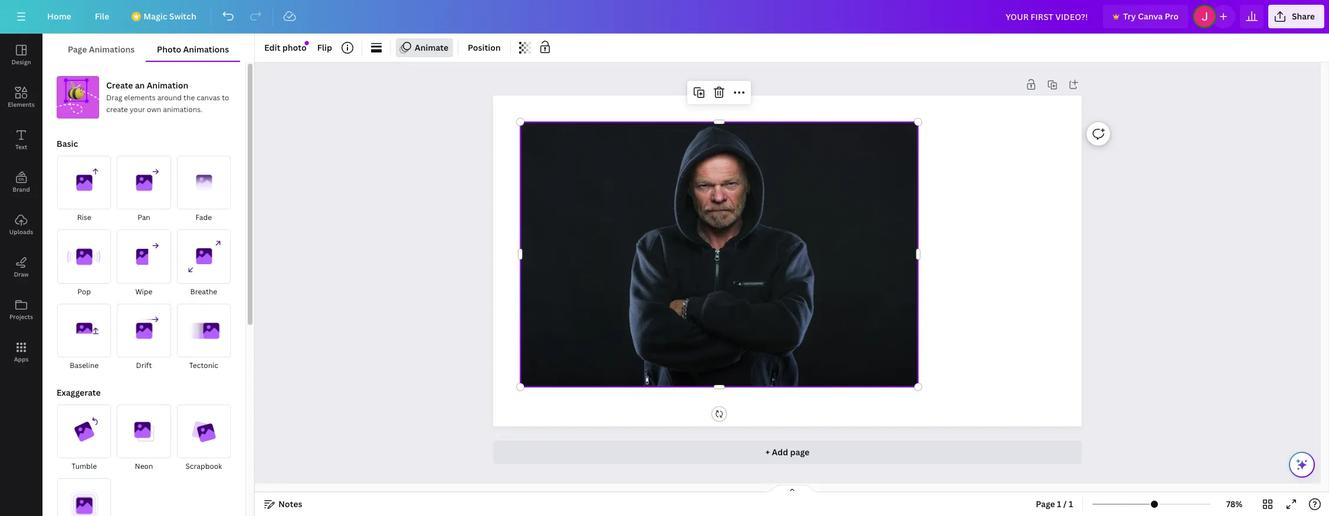 Task type: vqa. For each thing, say whether or not it's contained in the screenshot.
top List
no



Task type: locate. For each thing, give the bounding box(es) containing it.
1
[[1057, 499, 1062, 510], [1069, 499, 1073, 510]]

uploads
[[9, 228, 33, 236]]

1 animations from the left
[[89, 44, 135, 55]]

breathe image
[[177, 230, 231, 284]]

page inside button
[[68, 44, 87, 55]]

your
[[130, 104, 145, 114]]

animations inside photo animations button
[[183, 44, 229, 55]]

scrapbook image
[[177, 405, 231, 459]]

create an animation drag elements around the canvas to create your own animations.
[[106, 80, 229, 114]]

try
[[1123, 11, 1136, 22]]

around
[[157, 93, 182, 103]]

+ add page
[[766, 447, 810, 458]]

breathe
[[190, 287, 217, 297]]

wipe image
[[117, 230, 171, 284]]

page
[[68, 44, 87, 55], [1036, 499, 1055, 510]]

magic switch
[[143, 11, 196, 22]]

flip
[[317, 42, 332, 53]]

canva assistant image
[[1295, 458, 1309, 472]]

1 horizontal spatial 1
[[1069, 499, 1073, 510]]

create
[[106, 104, 128, 114]]

apps
[[14, 355, 29, 363]]

0 horizontal spatial 1
[[1057, 499, 1062, 510]]

rise
[[77, 213, 91, 223]]

animation
[[147, 80, 188, 91]]

drift button
[[116, 303, 171, 372]]

photo
[[157, 44, 181, 55]]

neon
[[135, 462, 153, 472]]

try canva pro
[[1123, 11, 1179, 22]]

magic switch button
[[123, 5, 206, 28]]

animations for page animations
[[89, 44, 135, 55]]

basic
[[57, 138, 78, 149]]

neon image
[[117, 405, 171, 459]]

animations right photo
[[183, 44, 229, 55]]

1 vertical spatial page
[[1036, 499, 1055, 510]]

/
[[1064, 499, 1067, 510]]

1 horizontal spatial page
[[1036, 499, 1055, 510]]

magic
[[143, 11, 167, 22]]

try canva pro button
[[1103, 5, 1188, 28]]

2 animations from the left
[[183, 44, 229, 55]]

0 vertical spatial page
[[68, 44, 87, 55]]

baseline button
[[57, 303, 112, 372]]

fade button
[[176, 155, 231, 224]]

rise button
[[57, 155, 112, 224]]

1 horizontal spatial animations
[[183, 44, 229, 55]]

photo animations button
[[146, 38, 240, 61]]

the
[[183, 93, 195, 103]]

page animations
[[68, 44, 135, 55]]

canva
[[1138, 11, 1163, 22]]

animate
[[415, 42, 448, 53]]

+ add page button
[[493, 441, 1082, 464]]

page down home link
[[68, 44, 87, 55]]

1 left /
[[1057, 499, 1062, 510]]

78%
[[1226, 499, 1243, 510]]

an
[[135, 80, 145, 91]]

0 horizontal spatial animations
[[89, 44, 135, 55]]

page 1 / 1
[[1036, 499, 1073, 510]]

switch
[[169, 11, 196, 22]]

show pages image
[[764, 484, 820, 494]]

pop image
[[57, 230, 111, 284]]

draw button
[[0, 246, 42, 289]]

design
[[11, 58, 31, 66]]

animations
[[89, 44, 135, 55], [183, 44, 229, 55]]

page animations button
[[57, 38, 146, 61]]

page left /
[[1036, 499, 1055, 510]]

2 1 from the left
[[1069, 499, 1073, 510]]

pan
[[138, 213, 150, 223]]

pan image
[[117, 156, 171, 210]]

exaggerate
[[57, 387, 101, 398]]

photo animations
[[157, 44, 229, 55]]

share button
[[1268, 5, 1325, 28]]

projects
[[9, 313, 33, 321]]

brand button
[[0, 161, 42, 204]]

animations inside page animations button
[[89, 44, 135, 55]]

animations down file dropdown button
[[89, 44, 135, 55]]

page
[[790, 447, 810, 458]]

pop
[[78, 287, 91, 297]]

home
[[47, 11, 71, 22]]

tumble image
[[57, 405, 111, 459]]

1 right /
[[1069, 499, 1073, 510]]

brand
[[13, 185, 30, 194]]

0 horizontal spatial page
[[68, 44, 87, 55]]

elements
[[8, 100, 35, 109]]

wipe
[[135, 287, 152, 297]]



Task type: describe. For each thing, give the bounding box(es) containing it.
home link
[[38, 5, 81, 28]]

apps button
[[0, 331, 42, 373]]

animations.
[[163, 104, 202, 114]]

file
[[95, 11, 109, 22]]

photo
[[282, 42, 307, 53]]

wipe button
[[116, 229, 171, 298]]

fade image
[[177, 156, 231, 210]]

pro
[[1165, 11, 1179, 22]]

side panel tab list
[[0, 34, 42, 373]]

baseline image
[[57, 304, 111, 358]]

design button
[[0, 34, 42, 76]]

main menu bar
[[0, 0, 1329, 34]]

breathe button
[[176, 229, 231, 298]]

own
[[147, 104, 161, 114]]

notes button
[[260, 495, 307, 514]]

elements button
[[0, 76, 42, 119]]

elements
[[124, 93, 156, 103]]

animate button
[[396, 38, 453, 57]]

create
[[106, 80, 133, 91]]

flip button
[[313, 38, 337, 57]]

page for page 1 / 1
[[1036, 499, 1055, 510]]

Design title text field
[[996, 5, 1099, 28]]

pan button
[[116, 155, 171, 224]]

fade
[[196, 213, 212, 223]]

page for page animations
[[68, 44, 87, 55]]

rise image
[[57, 156, 111, 210]]

uploads button
[[0, 204, 42, 246]]

pop button
[[57, 229, 112, 298]]

position button
[[463, 38, 506, 57]]

to
[[222, 93, 229, 103]]

edit photo
[[264, 42, 307, 53]]

text
[[15, 143, 27, 151]]

add
[[772, 447, 788, 458]]

tectonic image
[[177, 304, 231, 358]]

drift image
[[117, 304, 171, 358]]

tumble button
[[57, 404, 112, 473]]

projects button
[[0, 289, 42, 331]]

position
[[468, 42, 501, 53]]

draw
[[14, 270, 29, 278]]

1 1 from the left
[[1057, 499, 1062, 510]]

neon button
[[116, 404, 171, 473]]

edit
[[264, 42, 280, 53]]

new image
[[305, 41, 309, 45]]

stomp image
[[57, 479, 111, 516]]

scrapbook button
[[176, 404, 231, 473]]

drag
[[106, 93, 122, 103]]

canvas
[[197, 93, 220, 103]]

tectonic
[[189, 361, 218, 371]]

scrapbook
[[185, 462, 222, 472]]

tumble
[[71, 462, 97, 472]]

animations for photo animations
[[183, 44, 229, 55]]

78% button
[[1215, 495, 1254, 514]]

file button
[[85, 5, 119, 28]]

text button
[[0, 119, 42, 161]]

edit photo button
[[260, 38, 311, 57]]

drift
[[136, 360, 152, 371]]

baseline
[[70, 360, 99, 371]]

share
[[1292, 11, 1315, 22]]

+
[[766, 447, 770, 458]]

notes
[[278, 499, 302, 510]]

tectonic button
[[176, 303, 231, 372]]



